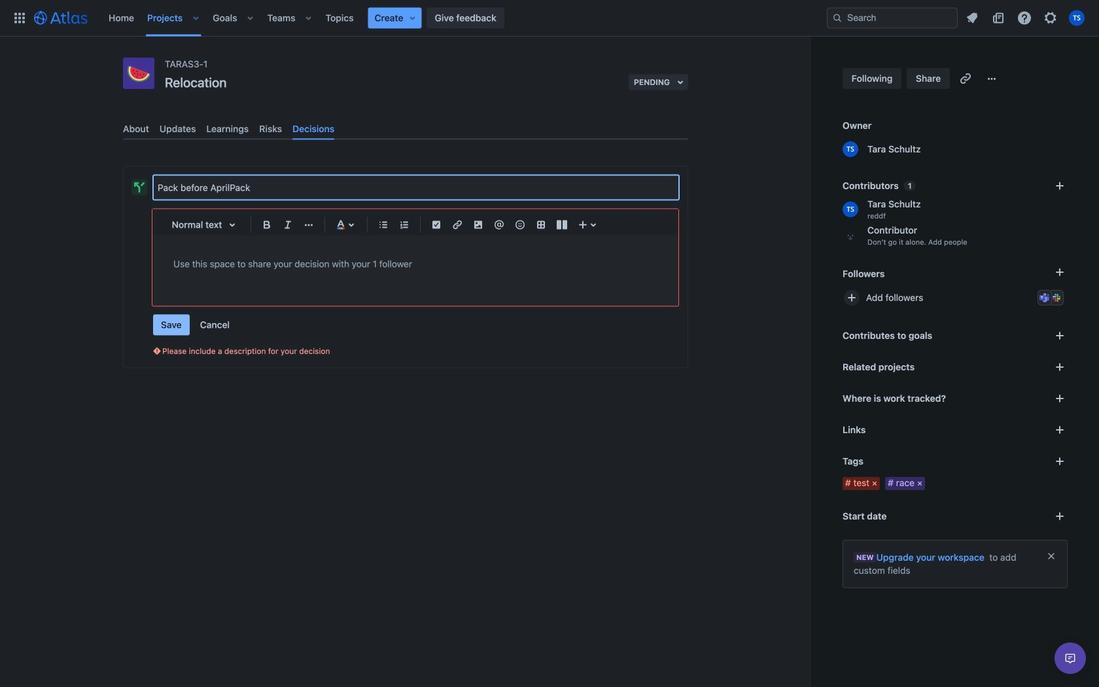 Task type: describe. For each thing, give the bounding box(es) containing it.
help image
[[1017, 10, 1033, 26]]

close tag image
[[870, 478, 880, 489]]

open intercom messenger image
[[1063, 650, 1078, 666]]

account image
[[1069, 10, 1085, 26]]

Search field
[[827, 8, 958, 28]]

set start date image
[[1052, 508, 1068, 524]]

add team or contributors image
[[1052, 178, 1068, 194]]

add tag image
[[1052, 453, 1068, 469]]

table ⇧⌥t image
[[533, 217, 549, 233]]

text formatting group
[[257, 214, 319, 235]]

add a follower image
[[1052, 264, 1068, 280]]

slack logo showing nan channels are connected to this project image
[[1052, 292, 1062, 303]]

add image, video, or file image
[[470, 217, 486, 233]]

add link image
[[1052, 422, 1068, 438]]

add related project image
[[1052, 359, 1068, 375]]

mention @ image
[[491, 217, 507, 233]]

link ⌘k image
[[450, 217, 465, 233]]

list formating group
[[373, 214, 415, 235]]

add goals image
[[1052, 328, 1068, 344]]

notifications image
[[965, 10, 980, 26]]

Main content area, start typing to enter text. text field
[[173, 256, 658, 272]]

numbered list ⌘⇧7 image
[[397, 217, 412, 233]]

decision icon image
[[134, 182, 145, 193]]

switch to... image
[[12, 10, 27, 26]]



Task type: locate. For each thing, give the bounding box(es) containing it.
What's the summary of your decision? text field
[[154, 176, 679, 199]]

top element
[[8, 0, 827, 36]]

search image
[[832, 13, 843, 23]]

add work tracking links image
[[1052, 391, 1068, 406]]

emoji : image
[[512, 217, 528, 233]]

error image
[[152, 346, 162, 356]]

settings image
[[1043, 10, 1059, 26]]

more formatting image
[[301, 217, 317, 233]]

None search field
[[827, 8, 958, 28]]

close banner image
[[1046, 551, 1057, 561]]

layouts image
[[554, 217, 570, 233]]

banner
[[0, 0, 1099, 37]]

close tag image
[[915, 478, 925, 489]]

group
[[153, 315, 238, 335]]

msteams logo showing  channels are connected to this project image
[[1040, 292, 1050, 303]]

add follower image
[[844, 290, 860, 306]]

tab list
[[118, 118, 694, 140]]

italic ⌘i image
[[280, 217, 296, 233]]

bullet list ⌘⇧8 image
[[376, 217, 391, 233]]

bold ⌘b image
[[259, 217, 275, 233]]

action item [] image
[[429, 217, 444, 233]]



Task type: vqa. For each thing, say whether or not it's contained in the screenshot.
Management
no



